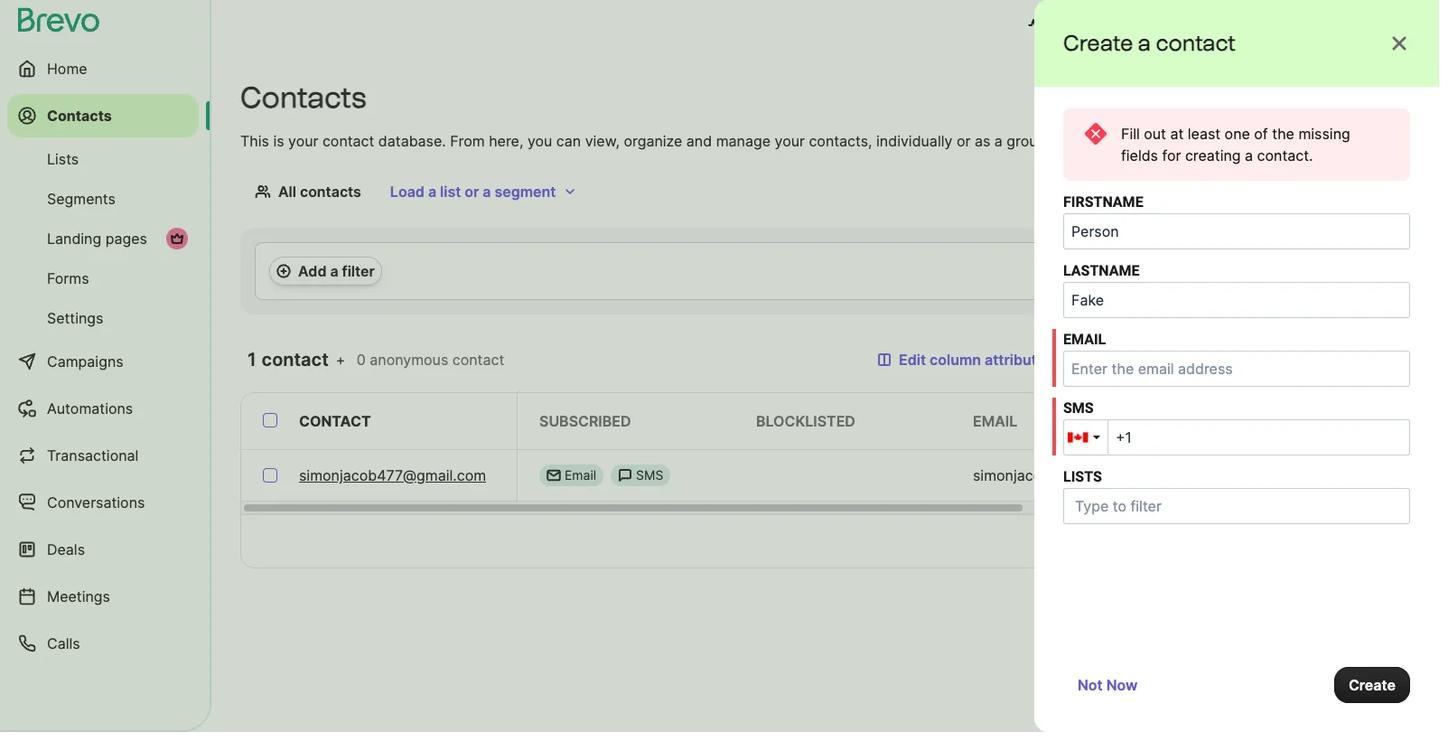 Task type: locate. For each thing, give the bounding box(es) containing it.
1 vertical spatial and
[[687, 132, 712, 150]]

a inside fill out at least one of the missing fields for creating a contact.
[[1245, 146, 1254, 164]]

0 vertical spatial create
[[1064, 30, 1134, 56]]

simonjacob477@gmail.com
[[299, 466, 486, 484], [973, 466, 1161, 484]]

is
[[273, 132, 284, 150]]

1 simonjacob477@gmail.com from the left
[[299, 466, 486, 484]]

you
[[528, 132, 553, 150]]

2 your from the left
[[775, 132, 805, 150]]

lastname inside create a contact dialog
[[1064, 262, 1140, 279]]

1 vertical spatial email
[[973, 412, 1018, 430]]

1 vertical spatial create
[[1349, 676, 1396, 694]]

create button
[[1335, 667, 1411, 703]]

attributes
[[985, 351, 1054, 369]]

0 vertical spatial lastname
[[1064, 262, 1140, 279]]

contact
[[299, 412, 371, 430]]

1 horizontal spatial contacts
[[240, 80, 367, 115]]

create inside button
[[1349, 676, 1396, 694]]

or
[[957, 132, 971, 150], [465, 183, 479, 201]]

or inside load a list or a segment button
[[465, 183, 479, 201]]

contacts link
[[7, 94, 199, 137]]

1 horizontal spatial lastname
[[1353, 412, 1434, 430]]

all
[[278, 183, 296, 201]]

0 horizontal spatial email
[[973, 412, 1018, 430]]

add a filter button
[[269, 257, 382, 286]]

contacts up is
[[240, 80, 367, 115]]

pages
[[105, 230, 147, 248]]

and inside button
[[1098, 16, 1124, 34]]

or right list
[[465, 183, 479, 201]]

sms right left___c25ys image
[[636, 467, 664, 483]]

campaigns link
[[7, 340, 199, 383]]

contacts up lists
[[47, 107, 112, 125]]

left___rvooi image
[[170, 231, 184, 246]]

conversations
[[47, 493, 145, 512]]

edit column attributes button
[[863, 342, 1068, 378]]

1 horizontal spatial and
[[1098, 16, 1124, 34]]

1 vertical spatial firstname
[[1190, 412, 1274, 430]]

a right as
[[995, 132, 1003, 150]]

filter
[[342, 262, 375, 280]]

now
[[1107, 676, 1138, 694]]

firstname down enter the email address field
[[1190, 412, 1274, 430]]

automations link
[[7, 387, 199, 430]]

fields
[[1122, 146, 1159, 164]]

fill out at least one of the missing fields for creating a contact. alert
[[1064, 108, 1411, 181]]

0 horizontal spatial create
[[1064, 30, 1134, 56]]

Enter the email address field
[[1064, 351, 1411, 387]]

rows
[[1041, 532, 1078, 550]]

usage and plan button
[[1014, 7, 1172, 43]]

and left plan
[[1098, 16, 1124, 34]]

subscribed
[[540, 412, 631, 430]]

a right add
[[330, 262, 339, 280]]

segments
[[47, 190, 116, 208]]

lastname
[[1064, 262, 1140, 279], [1353, 412, 1434, 430]]

contacts
[[240, 80, 367, 115], [47, 107, 112, 125]]

this
[[240, 132, 269, 150]]

simonjacob477@gmail.com down the contact
[[299, 466, 486, 484]]

0 horizontal spatial and
[[687, 132, 712, 150]]

1 horizontal spatial firstname
[[1190, 412, 1274, 430]]

for
[[1163, 146, 1182, 164]]

Search by name, email or phone number search field
[[1076, 342, 1411, 378]]

0 horizontal spatial or
[[465, 183, 479, 201]]

a
[[1139, 30, 1151, 56], [995, 132, 1003, 150], [1245, 146, 1254, 164], [428, 183, 437, 201], [483, 183, 491, 201], [330, 262, 339, 280]]

1 horizontal spatial your
[[775, 132, 805, 150]]

conversations link
[[7, 481, 199, 524]]

fill
[[1122, 125, 1140, 143]]

0 horizontal spatial simonjacob477@gmail.com
[[299, 466, 486, 484]]

1 horizontal spatial simonjacob477@gmail.com
[[973, 466, 1161, 484]]

segments link
[[7, 181, 199, 217]]

and
[[1098, 16, 1124, 34], [687, 132, 712, 150]]

simonjacob477@gmail.com link
[[299, 465, 486, 486]]

contact inside 1 contact + 0 anonymous contact
[[453, 351, 505, 369]]

1 horizontal spatial email
[[1064, 331, 1106, 348]]

sms inside create a contact dialog
[[1064, 399, 1094, 417]]

0 horizontal spatial firstname
[[1064, 193, 1144, 211]]

0 vertical spatial firstname
[[1064, 193, 1144, 211]]

firstname down the fields
[[1064, 193, 1144, 211]]

1 horizontal spatial create
[[1349, 676, 1396, 694]]

email inside create a contact dialog
[[1064, 331, 1106, 348]]

a right usage
[[1139, 30, 1151, 56]]

0 vertical spatial and
[[1098, 16, 1124, 34]]

left___c25ys image
[[618, 468, 633, 483]]

forms
[[47, 269, 89, 287]]

missing
[[1299, 125, 1351, 143]]

create
[[1064, 30, 1134, 56], [1349, 676, 1396, 694]]

0 horizontal spatial contacts
[[47, 107, 112, 125]]

contacts,
[[809, 132, 873, 150]]

per
[[1082, 532, 1104, 550]]

automations
[[47, 399, 133, 418]]

settings
[[47, 309, 103, 327]]

1 vertical spatial sms
[[636, 467, 664, 483]]

lists
[[47, 150, 79, 168]]

create a contact dialog
[[1035, 0, 1440, 732]]

usage
[[1050, 16, 1094, 34]]

firstname
[[1064, 193, 1144, 211], [1190, 412, 1274, 430]]

left___c25ys image
[[547, 468, 561, 483]]

0
[[357, 351, 366, 369]]

a down one
[[1245, 146, 1254, 164]]

one
[[1225, 125, 1251, 143]]

1 your from the left
[[288, 132, 319, 150]]

and left manage
[[687, 132, 712, 150]]

firstname inside create a contact dialog
[[1064, 193, 1144, 211]]

0 vertical spatial sms
[[1064, 399, 1094, 417]]

plan
[[1128, 16, 1158, 34]]

your
[[288, 132, 319, 150], [775, 132, 805, 150]]

0 horizontal spatial lastname
[[1064, 262, 1140, 279]]

0 horizontal spatial sms
[[636, 467, 664, 483]]

0 vertical spatial or
[[957, 132, 971, 150]]

rows per page
[[1041, 532, 1143, 550]]

1 horizontal spatial sms
[[1064, 399, 1094, 417]]

transactional link
[[7, 434, 199, 477]]

all contacts
[[278, 183, 361, 201]]

page
[[1108, 532, 1143, 550]]

can
[[557, 132, 581, 150]]

0 horizontal spatial your
[[288, 132, 319, 150]]

individually
[[877, 132, 953, 150]]

contacts inside contacts link
[[47, 107, 112, 125]]

your right is
[[288, 132, 319, 150]]

0 vertical spatial email
[[1064, 331, 1106, 348]]

sms up lists
[[1064, 399, 1094, 417]]

deals link
[[7, 528, 199, 571]]

contacts
[[300, 183, 361, 201]]

a left list
[[428, 183, 437, 201]]

None field
[[1108, 419, 1411, 456]]

or left as
[[957, 132, 971, 150]]

create for create a contact
[[1064, 30, 1134, 56]]

simonjacob477@gmail.com up rows
[[973, 466, 1161, 484]]

not now button
[[1064, 667, 1153, 703]]

1 vertical spatial or
[[465, 183, 479, 201]]

your right manage
[[775, 132, 805, 150]]

email
[[1064, 331, 1106, 348], [973, 412, 1018, 430]]



Task type: describe. For each thing, give the bounding box(es) containing it.
1
[[248, 349, 257, 371]]

calls
[[47, 634, 80, 653]]

out
[[1144, 125, 1167, 143]]

usage and plan
[[1050, 16, 1158, 34]]

load
[[390, 183, 425, 201]]

calls link
[[7, 622, 199, 665]]

landing
[[47, 230, 101, 248]]

settings link
[[7, 300, 199, 336]]

anonymous
[[370, 351, 449, 369]]

database.
[[379, 132, 446, 150]]

landing pages link
[[7, 221, 199, 257]]

contact.
[[1258, 146, 1314, 164]]

as
[[975, 132, 991, 150]]

organize
[[624, 132, 683, 150]]

home
[[47, 60, 87, 78]]

the
[[1273, 125, 1295, 143]]

lists link
[[7, 141, 199, 177]]

campaigns
[[47, 352, 123, 371]]

lists
[[1064, 468, 1102, 485]]

column
[[930, 351, 982, 369]]

1 vertical spatial lastname
[[1353, 412, 1434, 430]]

1 contact + 0 anonymous contact
[[248, 349, 505, 371]]

meetings link
[[7, 575, 199, 618]]

deals
[[47, 540, 85, 559]]

segment
[[495, 183, 556, 201]]

Enter the FIRSTNAME field
[[1064, 213, 1411, 249]]

group.
[[1007, 132, 1051, 150]]

create a contact
[[1064, 30, 1236, 56]]

add a filter
[[298, 262, 375, 280]]

simon
[[1353, 466, 1395, 484]]

not
[[1078, 676, 1103, 694]]

transactional
[[47, 446, 139, 465]]

+
[[336, 351, 346, 369]]

blocklisted
[[756, 412, 856, 430]]

fill out at least one of the missing fields for creating a contact.
[[1122, 125, 1351, 164]]

here,
[[489, 132, 524, 150]]

meetings
[[47, 587, 110, 606]]

edit column attributes
[[899, 351, 1054, 369]]

from
[[450, 132, 485, 150]]

a right list
[[483, 183, 491, 201]]

list
[[440, 183, 461, 201]]

add
[[298, 262, 327, 280]]

creating
[[1186, 146, 1241, 164]]

not now
[[1078, 676, 1138, 694]]

at
[[1171, 125, 1184, 143]]

manage
[[716, 132, 771, 150]]

jacob
[[1190, 466, 1232, 484]]

Type to filter field
[[1068, 493, 1252, 520]]

least
[[1188, 125, 1221, 143]]

landing pages
[[47, 230, 147, 248]]

1 horizontal spatial or
[[957, 132, 971, 150]]

of
[[1255, 125, 1269, 143]]

create for create
[[1349, 676, 1396, 694]]

this is your contact database. from here, you can view, organize and manage your contacts, individually or as a group.
[[240, 132, 1051, 150]]

view,
[[585, 132, 620, 150]]

load a list or a segment
[[390, 183, 556, 201]]

contact inside dialog
[[1156, 30, 1236, 56]]

edit
[[899, 351, 926, 369]]

Enter the LASTNAME field
[[1064, 282, 1411, 318]]

email
[[565, 467, 597, 483]]

2 simonjacob477@gmail.com from the left
[[973, 466, 1161, 484]]

forms link
[[7, 260, 199, 296]]

home link
[[7, 47, 199, 90]]

load a list or a segment button
[[376, 174, 592, 210]]



Task type: vqa. For each thing, say whether or not it's contained in the screenshot.
Landing pages
yes



